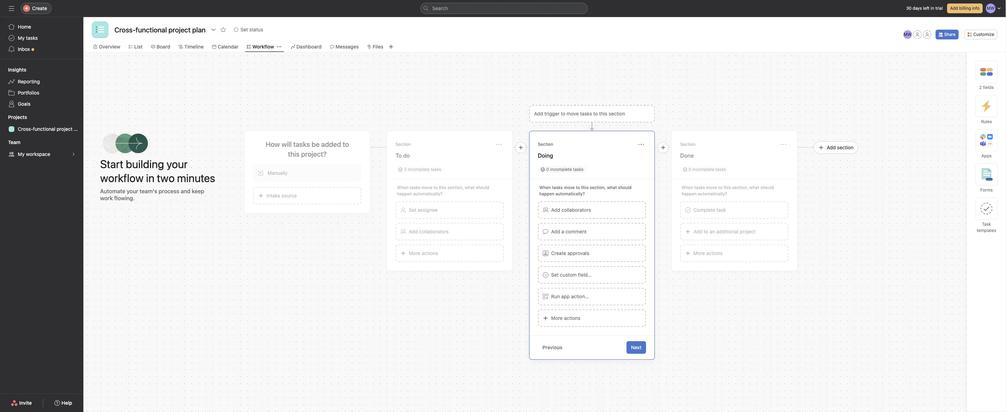Task type: locate. For each thing, give the bounding box(es) containing it.
1 horizontal spatial your
[[167, 157, 188, 171]]

2 automatically? from the left
[[556, 191, 585, 196]]

30 days left in trial
[[907, 6, 943, 11]]

templates
[[977, 228, 997, 233]]

section for done
[[681, 142, 696, 147]]

0 horizontal spatial project
[[57, 126, 72, 132]]

add trigger to move tasks to this section
[[534, 110, 626, 116]]

search
[[432, 5, 448, 11]]

2 horizontal spatial set
[[551, 272, 559, 278]]

1 horizontal spatial add collaborators
[[551, 207, 591, 213]]

2 should from the left
[[618, 185, 632, 190]]

1 horizontal spatial automatically?
[[556, 191, 585, 196]]

add
[[951, 6, 959, 11], [534, 110, 543, 116], [827, 144, 836, 150], [551, 207, 560, 213], [409, 228, 418, 234], [551, 228, 560, 234], [694, 228, 703, 234]]

your up two minutes
[[167, 157, 188, 171]]

1 horizontal spatial 0
[[689, 167, 692, 172]]

move inside dropdown button
[[567, 110, 579, 116]]

0 horizontal spatial section,
[[448, 185, 464, 190]]

when for done
[[682, 185, 694, 190]]

start
[[100, 157, 123, 171]]

0 horizontal spatial when
[[397, 185, 409, 190]]

tasks down home
[[26, 35, 38, 41]]

0 horizontal spatial 0 incomplete tasks
[[547, 167, 584, 172]]

1 when tasks move to this section, what should happen automatically? from the left
[[397, 185, 490, 196]]

what for to do
[[465, 185, 475, 190]]

create left the approvals
[[551, 250, 566, 256]]

1 horizontal spatial set
[[409, 207, 417, 213]]

set for set custom field…
[[551, 272, 559, 278]]

should for done
[[761, 185, 774, 190]]

set left assignee in the left of the page
[[409, 207, 417, 213]]

1 section, from the left
[[448, 185, 464, 190]]

3 section, from the left
[[733, 185, 749, 190]]

move
[[567, 110, 579, 116], [422, 185, 433, 190], [564, 185, 575, 190], [707, 185, 718, 190]]

2 horizontal spatial when tasks move to this section, what should happen automatically?
[[682, 185, 774, 196]]

1 my from the top
[[18, 35, 25, 41]]

teams element
[[0, 136, 83, 161]]

0 vertical spatial add collaborators button
[[538, 201, 646, 219]]

add section
[[827, 144, 854, 150]]

to
[[561, 110, 566, 116], [594, 110, 598, 116], [434, 185, 438, 190], [576, 185, 580, 190], [719, 185, 723, 190], [704, 228, 709, 234]]

in right 'left'
[[931, 6, 935, 11]]

1 horizontal spatial create
[[551, 250, 566, 256]]

set inside set assignee button
[[409, 207, 417, 213]]

1 horizontal spatial when tasks move to this section, what should happen automatically?
[[540, 185, 632, 196]]

section, up complete task button
[[733, 185, 749, 190]]

0 horizontal spatial section
[[396, 142, 411, 147]]

0 incomplete tasks
[[547, 167, 584, 172], [689, 167, 726, 172]]

1 0 from the left
[[547, 167, 549, 172]]

1 horizontal spatial should
[[618, 185, 632, 190]]

1 what from the left
[[465, 185, 475, 190]]

2 happen from the left
[[540, 191, 555, 196]]

automate
[[100, 188, 125, 194]]

tab actions image
[[277, 45, 281, 49]]

what
[[465, 185, 475, 190], [607, 185, 617, 190], [750, 185, 760, 190]]

1 horizontal spatial section,
[[590, 185, 606, 190]]

incomplete for to do
[[408, 167, 430, 172]]

incomplete down doing
[[550, 167, 572, 172]]

1 automatically? from the left
[[413, 191, 443, 196]]

1 should from the left
[[476, 185, 490, 190]]

set left "status"
[[241, 27, 248, 32]]

0 incomplete tasks down done
[[689, 167, 726, 172]]

additional
[[717, 228, 739, 234]]

30
[[907, 6, 912, 11]]

section, for done
[[733, 185, 749, 190]]

happen for done
[[682, 191, 697, 196]]

assignee
[[418, 207, 438, 213]]

0 horizontal spatial set
[[241, 27, 248, 32]]

2 0 from the left
[[689, 167, 692, 172]]

section
[[609, 110, 626, 116], [838, 144, 854, 150]]

0 incomplete tasks for done
[[689, 167, 726, 172]]

tasks inside global element
[[26, 35, 38, 41]]

2 horizontal spatial automatically?
[[698, 191, 728, 196]]

0 horizontal spatial add collaborators button
[[396, 223, 504, 240]]

0 for doing
[[547, 167, 549, 172]]

files
[[373, 44, 384, 50]]

0 vertical spatial your
[[167, 157, 188, 171]]

set left custom on the bottom right of the page
[[551, 272, 559, 278]]

1 horizontal spatial happen
[[540, 191, 555, 196]]

0 horizontal spatial when tasks move to this section, what should happen automatically?
[[397, 185, 490, 196]]

1 horizontal spatial when
[[540, 185, 551, 190]]

add collaborators button
[[538, 201, 646, 219], [396, 223, 504, 240]]

left
[[924, 6, 930, 11]]

set for set status
[[241, 27, 248, 32]]

incomplete down done
[[693, 167, 715, 172]]

set inside set custom field… dropdown button
[[551, 272, 559, 278]]

2 horizontal spatial happen
[[682, 191, 697, 196]]

2 0 incomplete tasks from the left
[[689, 167, 726, 172]]

1 horizontal spatial collaborators
[[562, 207, 591, 213]]

0 vertical spatial collaborators
[[562, 207, 591, 213]]

global element
[[0, 17, 83, 59]]

tasks right trigger
[[580, 110, 592, 116]]

0 horizontal spatial section
[[609, 110, 626, 116]]

2 horizontal spatial section,
[[733, 185, 749, 190]]

0 vertical spatial my
[[18, 35, 25, 41]]

1 vertical spatial in
[[146, 171, 155, 184]]

search list box
[[421, 3, 588, 14]]

status
[[249, 27, 263, 32]]

do
[[403, 152, 410, 159]]

info
[[973, 6, 980, 11]]

2 section from the left
[[538, 142, 554, 147]]

section up to do
[[396, 142, 411, 147]]

list
[[134, 44, 143, 50]]

when tasks move to this section, what should happen automatically? for to do
[[397, 185, 490, 196]]

0 vertical spatial section
[[609, 110, 626, 116]]

1 horizontal spatial project
[[740, 228, 756, 234]]

list image
[[96, 25, 104, 34]]

3 automatically? from the left
[[698, 191, 728, 196]]

create for create approvals
[[551, 250, 566, 256]]

add collaborators button up 'add a comment' button at the right bottom
[[538, 201, 646, 219]]

2 horizontal spatial section
[[681, 142, 696, 147]]

add collaborators
[[551, 207, 591, 213], [409, 228, 449, 234]]

2 when from the left
[[540, 185, 551, 190]]

set status
[[241, 27, 263, 32]]

0 horizontal spatial collaborators
[[419, 228, 449, 234]]

reporting
[[18, 79, 40, 84]]

1 vertical spatial project
[[740, 228, 756, 234]]

2 vertical spatial set
[[551, 272, 559, 278]]

0 horizontal spatial should
[[476, 185, 490, 190]]

0 vertical spatial in
[[931, 6, 935, 11]]

a
[[562, 228, 564, 234]]

2 what from the left
[[607, 185, 617, 190]]

done
[[681, 152, 694, 159]]

in
[[931, 6, 935, 11], [146, 171, 155, 184]]

add inside button
[[827, 144, 836, 150]]

trial
[[936, 6, 943, 11]]

1 horizontal spatial in
[[931, 6, 935, 11]]

1 vertical spatial my
[[18, 151, 25, 157]]

add collaborators button down set assignee button
[[396, 223, 504, 240]]

trigger
[[545, 110, 560, 116]]

cross-functional project plan
[[18, 126, 83, 132]]

work flowing.
[[100, 195, 135, 201]]

2 incomplete from the left
[[550, 167, 572, 172]]

0 horizontal spatial create
[[32, 5, 47, 11]]

my for my tasks
[[18, 35, 25, 41]]

custom
[[560, 272, 577, 278]]

1 horizontal spatial 0 incomplete tasks
[[689, 167, 726, 172]]

section up done
[[681, 142, 696, 147]]

set for set assignee
[[409, 207, 417, 213]]

my up inbox
[[18, 35, 25, 41]]

3 what from the left
[[750, 185, 760, 190]]

1 vertical spatial section
[[838, 144, 854, 150]]

in inside start building your workflow in two minutes automate your team's process and keep work flowing.
[[146, 171, 155, 184]]

when down done
[[682, 185, 694, 190]]

1 vertical spatial add collaborators button
[[396, 223, 504, 240]]

0 down done
[[689, 167, 692, 172]]

1 vertical spatial your
[[127, 188, 138, 194]]

help
[[62, 400, 72, 406]]

0 horizontal spatial incomplete
[[408, 167, 430, 172]]

your
[[167, 157, 188, 171], [127, 188, 138, 194]]

1 horizontal spatial section
[[538, 142, 554, 147]]

see details, my workspace image
[[72, 152, 76, 156]]

1 horizontal spatial section
[[838, 144, 854, 150]]

my for my workspace
[[18, 151, 25, 157]]

add a comment
[[551, 228, 587, 234]]

1 happen from the left
[[397, 191, 412, 196]]

0 incomplete tasks down doing
[[547, 167, 584, 172]]

3 section from the left
[[681, 142, 696, 147]]

section, up set assignee button
[[448, 185, 464, 190]]

1 horizontal spatial what
[[607, 185, 617, 190]]

1 when from the left
[[397, 185, 409, 190]]

0 horizontal spatial add collaborators
[[409, 228, 449, 234]]

add to starred image
[[221, 27, 226, 32]]

this for doing
[[582, 185, 589, 190]]

set
[[241, 27, 248, 32], [409, 207, 417, 213], [551, 272, 559, 278]]

2 my from the top
[[18, 151, 25, 157]]

3 when from the left
[[682, 185, 694, 190]]

share
[[945, 32, 956, 37]]

project left 'plan'
[[57, 126, 72, 132]]

my inside teams "element"
[[18, 151, 25, 157]]

section inside add trigger to move tasks to this section dropdown button
[[609, 110, 626, 116]]

board
[[157, 44, 170, 50]]

functional
[[33, 126, 55, 132]]

collaborators up comment
[[562, 207, 591, 213]]

workspace
[[26, 151, 50, 157]]

my down team
[[18, 151, 25, 157]]

add section button
[[814, 141, 859, 154]]

0 for done
[[689, 167, 692, 172]]

1 vertical spatial collaborators
[[419, 228, 449, 234]]

2 horizontal spatial should
[[761, 185, 774, 190]]

0 horizontal spatial in
[[146, 171, 155, 184]]

my inside global element
[[18, 35, 25, 41]]

section, down the doing button
[[590, 185, 606, 190]]

section,
[[448, 185, 464, 190], [590, 185, 606, 190], [733, 185, 749, 190]]

3 should from the left
[[761, 185, 774, 190]]

0 vertical spatial add collaborators
[[551, 207, 591, 213]]

next button
[[627, 341, 646, 354]]

files link
[[367, 43, 384, 51]]

set inside set status dropdown button
[[241, 27, 248, 32]]

1 incomplete from the left
[[408, 167, 430, 172]]

your left team's
[[127, 188, 138, 194]]

1 vertical spatial create
[[551, 250, 566, 256]]

tasks down doing
[[552, 185, 563, 190]]

2 horizontal spatial incomplete
[[693, 167, 715, 172]]

0 horizontal spatial automatically?
[[413, 191, 443, 196]]

automatically?
[[413, 191, 443, 196], [556, 191, 585, 196], [698, 191, 728, 196]]

to
[[396, 152, 402, 159]]

section, for to do
[[448, 185, 464, 190]]

project
[[57, 126, 72, 132], [740, 228, 756, 234]]

create inside button
[[551, 250, 566, 256]]

when for to do
[[397, 185, 409, 190]]

this
[[600, 110, 608, 116], [439, 185, 447, 190], [582, 185, 589, 190], [724, 185, 731, 190]]

when down 3
[[397, 185, 409, 190]]

workflow
[[253, 44, 274, 50]]

section up doing
[[538, 142, 554, 147]]

0 vertical spatial set
[[241, 27, 248, 32]]

create up home link
[[32, 5, 47, 11]]

when down doing
[[540, 185, 551, 190]]

incomplete right 3
[[408, 167, 430, 172]]

1 vertical spatial set
[[409, 207, 417, 213]]

2 horizontal spatial when
[[682, 185, 694, 190]]

0 down doing
[[547, 167, 549, 172]]

None text field
[[113, 23, 207, 36]]

1 0 incomplete tasks from the left
[[547, 167, 584, 172]]

my tasks
[[18, 35, 38, 41]]

add collaborators up add a comment
[[551, 207, 591, 213]]

section
[[396, 142, 411, 147], [538, 142, 554, 147], [681, 142, 696, 147]]

0 vertical spatial create
[[32, 5, 47, 11]]

automatically? for done
[[698, 191, 728, 196]]

team's
[[140, 188, 157, 194]]

add collaborators down assignee in the left of the page
[[409, 228, 449, 234]]

0 horizontal spatial what
[[465, 185, 475, 190]]

create
[[32, 5, 47, 11], [551, 250, 566, 256]]

section for to do
[[396, 142, 411, 147]]

actions
[[564, 315, 581, 321]]

3 incomplete tasks
[[404, 167, 441, 172]]

3 incomplete from the left
[[693, 167, 715, 172]]

timeline link
[[179, 43, 204, 51]]

project right additional
[[740, 228, 756, 234]]

mw button
[[904, 30, 912, 39]]

2 horizontal spatial what
[[750, 185, 760, 190]]

3
[[404, 167, 407, 172]]

1 section from the left
[[396, 142, 411, 147]]

board link
[[151, 43, 170, 51]]

help button
[[50, 397, 77, 409]]

2 when tasks move to this section, what should happen automatically? from the left
[[540, 185, 632, 196]]

manually
[[268, 170, 288, 176]]

create inside popup button
[[32, 5, 47, 11]]

invite
[[19, 400, 32, 406]]

3 when tasks move to this section, what should happen automatically? from the left
[[682, 185, 774, 196]]

this for to do
[[439, 185, 447, 190]]

overview
[[99, 44, 120, 50]]

0 horizontal spatial 0
[[547, 167, 549, 172]]

calendar
[[218, 44, 239, 50]]

in up team's
[[146, 171, 155, 184]]

move for doing
[[564, 185, 575, 190]]

3 happen from the left
[[682, 191, 697, 196]]

2 section, from the left
[[590, 185, 606, 190]]

happen
[[397, 191, 412, 196], [540, 191, 555, 196], [682, 191, 697, 196]]

1 horizontal spatial incomplete
[[550, 167, 572, 172]]

my workspace link
[[4, 149, 79, 160]]

0 horizontal spatial happen
[[397, 191, 412, 196]]

complete task button
[[681, 201, 789, 219]]

collaborators down assignee in the left of the page
[[419, 228, 449, 234]]



Task type: vqa. For each thing, say whether or not it's contained in the screenshot.
middle automatically?
yes



Task type: describe. For each thing, give the bounding box(es) containing it.
1 vertical spatial add collaborators
[[409, 228, 449, 234]]

project inside button
[[740, 228, 756, 234]]

previous button
[[538, 341, 567, 354]]

this inside dropdown button
[[600, 110, 608, 116]]

happen for to do
[[397, 191, 412, 196]]

what for done
[[750, 185, 760, 190]]

overview link
[[93, 43, 120, 51]]

0 vertical spatial project
[[57, 126, 72, 132]]

complete task
[[694, 207, 726, 213]]

complete
[[694, 207, 716, 213]]

add a comment button
[[538, 223, 646, 240]]

my tasks link
[[4, 32, 79, 44]]

rules
[[982, 119, 993, 124]]

process
[[159, 188, 179, 194]]

section inside 'add section' button
[[838, 144, 854, 150]]

add inside dropdown button
[[534, 110, 543, 116]]

more
[[551, 315, 563, 321]]

automatically? for to do
[[413, 191, 443, 196]]

2 fields
[[980, 85, 994, 90]]

messages link
[[330, 43, 359, 51]]

building
[[126, 157, 164, 171]]

goals
[[18, 101, 31, 107]]

add to an additional project button
[[681, 223, 789, 240]]

projects
[[8, 114, 27, 120]]

reporting link
[[4, 76, 79, 87]]

task
[[717, 207, 726, 213]]

tasks down the doing button
[[573, 167, 584, 172]]

add inside button
[[551, 228, 560, 234]]

dashboard link
[[291, 43, 322, 51]]

insights
[[8, 67, 26, 73]]

doing
[[538, 152, 553, 159]]

doing button
[[538, 149, 646, 162]]

projects element
[[0, 111, 83, 136]]

this for done
[[724, 185, 731, 190]]

move for to do
[[422, 185, 433, 190]]

plan
[[74, 126, 83, 132]]

happen for doing
[[540, 191, 555, 196]]

tasks up 'complete'
[[695, 185, 706, 190]]

calendar link
[[212, 43, 239, 51]]

create approvals button
[[538, 245, 646, 262]]

goals link
[[4, 98, 79, 110]]

start building your workflow in two minutes automate your team's process and keep work flowing.
[[100, 157, 215, 201]]

mw
[[904, 32, 912, 37]]

field…
[[578, 272, 592, 278]]

an
[[710, 228, 716, 234]]

portfolios link
[[4, 87, 79, 98]]

insights button
[[0, 66, 26, 73]]

0 incomplete tasks for doing
[[547, 167, 584, 172]]

insights element
[[0, 64, 83, 111]]

cross-functional project plan link
[[4, 124, 83, 135]]

done button
[[681, 149, 789, 162]]

tasks inside dropdown button
[[580, 110, 592, 116]]

add billing info
[[951, 6, 980, 11]]

incomplete for doing
[[550, 167, 572, 172]]

invite button
[[6, 397, 36, 409]]

1 horizontal spatial add collaborators button
[[538, 201, 646, 219]]

when tasks move to this section, what should happen automatically? for doing
[[540, 185, 632, 196]]

move for done
[[707, 185, 718, 190]]

more actions
[[551, 315, 581, 321]]

search button
[[421, 3, 588, 14]]

fields
[[984, 85, 994, 90]]

to do
[[396, 152, 410, 159]]

timeline
[[184, 44, 204, 50]]

when tasks move to this section, what should happen automatically? for done
[[682, 185, 774, 196]]

tasks down 3 incomplete tasks
[[410, 185, 421, 190]]

run app action…
[[551, 293, 589, 299]]

task
[[983, 222, 992, 227]]

previous
[[543, 344, 563, 350]]

incomplete for done
[[693, 167, 715, 172]]

inbox
[[18, 46, 30, 52]]

workflow link
[[247, 43, 274, 51]]

home link
[[4, 21, 79, 32]]

hide sidebar image
[[9, 6, 14, 11]]

0 horizontal spatial your
[[127, 188, 138, 194]]

team button
[[0, 138, 20, 147]]

to inside button
[[704, 228, 709, 234]]

billing
[[960, 6, 972, 11]]

more actions button
[[538, 309, 646, 327]]

set assignee
[[409, 207, 438, 213]]

show options image
[[211, 27, 217, 32]]

tasks down to do button
[[431, 167, 441, 172]]

section, for doing
[[590, 185, 606, 190]]

home
[[18, 24, 31, 30]]

automatically? for doing
[[556, 191, 585, 196]]

more section actions image
[[639, 142, 644, 147]]

should for doing
[[618, 185, 632, 190]]

add to an additional project
[[694, 228, 756, 234]]

app
[[562, 293, 570, 299]]

cross-
[[18, 126, 33, 132]]

add tab image
[[388, 44, 394, 50]]

add billing info button
[[948, 3, 983, 13]]

should for to do
[[476, 185, 490, 190]]

dashboard
[[297, 44, 322, 50]]

forms
[[981, 187, 993, 193]]

portfolios
[[18, 90, 39, 96]]

set assignee button
[[396, 201, 504, 219]]

when for doing
[[540, 185, 551, 190]]

comment
[[566, 228, 587, 234]]

approvals
[[568, 250, 590, 256]]

what for doing
[[607, 185, 617, 190]]

add trigger to move tasks to this section button
[[530, 105, 655, 122]]

create for create
[[32, 5, 47, 11]]

tasks down the "done" button
[[716, 167, 726, 172]]

to do button
[[396, 149, 504, 162]]

team
[[8, 139, 20, 145]]

and
[[181, 188, 190, 194]]

workflow
[[100, 171, 144, 184]]

create approvals
[[551, 250, 590, 256]]



